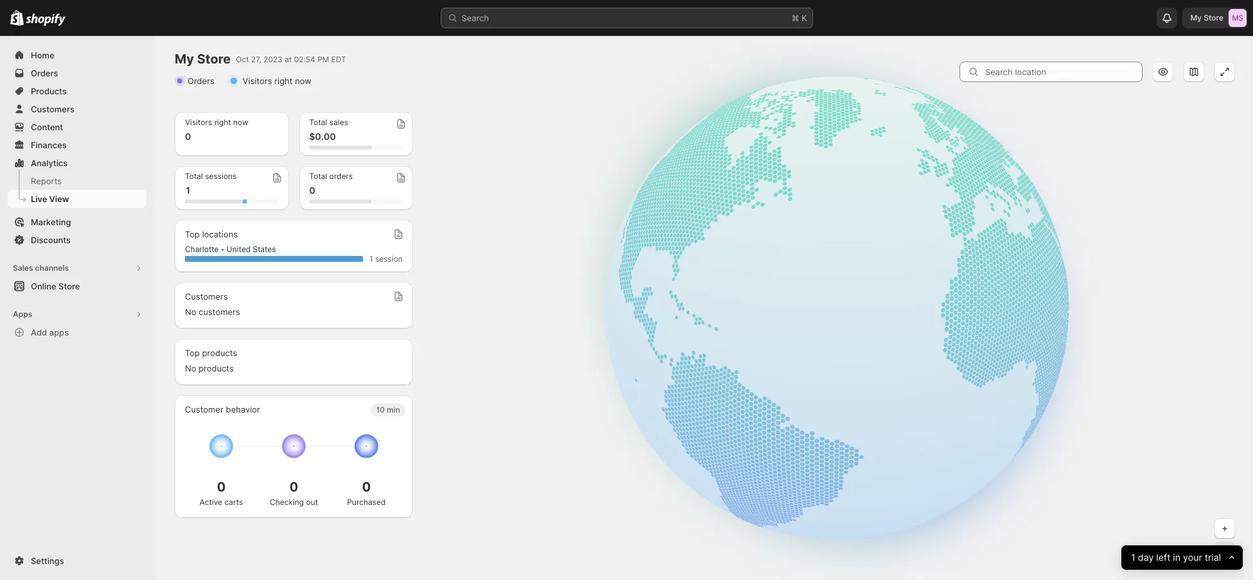 Task type: describe. For each thing, give the bounding box(es) containing it.
discounts link
[[8, 231, 146, 249]]

sales channels button
[[8, 260, 146, 278]]

my for my store oct 27, 2023 at 02:54 pm edt
[[175, 51, 194, 67]]

online store button
[[0, 278, 154, 296]]

out
[[306, 498, 318, 507]]

total sales
[[309, 118, 348, 127]]

oct
[[236, 55, 249, 64]]

now for visitors right now
[[295, 76, 312, 86]]

active
[[200, 498, 222, 507]]

visitors right now 0
[[185, 118, 249, 142]]

settings
[[31, 556, 64, 567]]

Search location text field
[[986, 62, 1143, 82]]

shopify image
[[10, 10, 24, 26]]

my store image
[[1229, 9, 1247, 27]]

min
[[387, 405, 400, 415]]

$0.00
[[309, 131, 336, 142]]

add apps button
[[8, 324, 146, 342]]

total for 0
[[309, 172, 327, 181]]

1 no from the top
[[185, 307, 196, 317]]

marketing
[[31, 217, 71, 227]]

checking
[[270, 498, 304, 507]]

orders
[[329, 172, 353, 181]]

1 day left in your trial
[[1131, 552, 1221, 564]]

customer
[[185, 405, 224, 415]]

now for visitors right now 0
[[233, 118, 249, 127]]

content
[[31, 122, 63, 132]]

0 vertical spatial customers
[[31, 104, 74, 114]]

apps button
[[8, 306, 146, 324]]

02:54
[[294, 55, 315, 64]]

locations
[[202, 229, 238, 240]]

0 active carts
[[200, 480, 243, 507]]

reports
[[31, 176, 62, 186]]

top for top locations
[[185, 229, 200, 240]]

customers
[[199, 307, 240, 317]]

right for visitors right now 0
[[214, 118, 231, 127]]

sales
[[329, 118, 348, 127]]

view
[[49, 194, 69, 204]]

right for visitors right now
[[275, 76, 293, 86]]

1 horizontal spatial customers
[[185, 292, 228, 302]]

in
[[1173, 552, 1181, 564]]

0 checking out
[[270, 480, 318, 507]]

1 for 1 day left in your trial
[[1131, 552, 1136, 564]]

0 horizontal spatial orders
[[31, 68, 58, 78]]

27,
[[251, 55, 261, 64]]

2023
[[264, 55, 283, 64]]

marketing link
[[8, 213, 146, 231]]

your
[[1183, 552, 1203, 564]]

top products no products
[[185, 348, 237, 374]]

1 horizontal spatial orders
[[188, 76, 214, 86]]

live
[[31, 194, 47, 204]]

home link
[[8, 46, 146, 64]]

top for top products no products
[[185, 348, 200, 359]]

add apps
[[31, 328, 69, 338]]

live view link
[[8, 190, 146, 208]]

discounts
[[31, 235, 71, 245]]



Task type: locate. For each thing, give the bounding box(es) containing it.
0 inside visitors right now 0
[[185, 131, 191, 142]]

at
[[285, 55, 292, 64]]

total sessions
[[185, 172, 237, 181]]

0 vertical spatial my
[[1191, 13, 1202, 22]]

0 for 0 purchased
[[362, 480, 371, 495]]

0 inside 0 purchased
[[362, 480, 371, 495]]

online store
[[31, 281, 80, 292]]

my left oct
[[175, 51, 194, 67]]

0 vertical spatial products
[[202, 348, 237, 359]]

store for my store oct 27, 2023 at 02:54 pm edt
[[197, 51, 231, 67]]

store down sales channels button
[[59, 281, 80, 292]]

1 vertical spatial store
[[197, 51, 231, 67]]

1 vertical spatial visitors
[[185, 118, 212, 127]]

⌘ k
[[792, 13, 807, 23]]

total
[[309, 118, 327, 127], [185, 172, 203, 181], [309, 172, 327, 181]]

total left the sessions
[[185, 172, 203, 181]]

0 for 0 active carts
[[217, 480, 226, 495]]

online
[[31, 281, 56, 292]]

my left my store image
[[1191, 13, 1202, 22]]

1 horizontal spatial my
[[1191, 13, 1202, 22]]

2 no from the top
[[185, 364, 196, 374]]

finances link
[[8, 136, 146, 154]]

content link
[[8, 118, 146, 136]]

products
[[202, 348, 237, 359], [199, 364, 234, 374]]

products link
[[8, 82, 146, 100]]

apps
[[49, 328, 69, 338]]

store
[[1204, 13, 1224, 22], [197, 51, 231, 67], [59, 281, 80, 292]]

no up customer
[[185, 364, 196, 374]]

my store
[[1191, 13, 1224, 22]]

orders down home
[[31, 68, 58, 78]]

0 vertical spatial visitors
[[243, 76, 272, 86]]

edt
[[331, 55, 346, 64]]

top left locations on the top of the page
[[185, 229, 200, 240]]

⌘
[[792, 13, 800, 23]]

0 purchased
[[347, 480, 386, 507]]

settings link
[[8, 553, 146, 571]]

customer behavior
[[185, 405, 260, 415]]

visitors for visitors right now 0
[[185, 118, 212, 127]]

analytics
[[31, 158, 68, 168]]

0 down the total orders on the left of page
[[309, 185, 315, 196]]

shopify image
[[26, 13, 66, 26]]

purchased
[[347, 498, 386, 507]]

0 horizontal spatial 1
[[185, 185, 191, 196]]

top
[[185, 229, 200, 240], [185, 348, 200, 359]]

now inside visitors right now 0
[[233, 118, 249, 127]]

0 vertical spatial no
[[185, 307, 196, 317]]

right inside visitors right now 0
[[214, 118, 231, 127]]

trial
[[1205, 552, 1221, 564]]

customers down products
[[31, 104, 74, 114]]

right
[[275, 76, 293, 86], [214, 118, 231, 127]]

1 horizontal spatial 1
[[1131, 552, 1136, 564]]

0 horizontal spatial now
[[233, 118, 249, 127]]

orders link
[[8, 64, 146, 82]]

apps
[[13, 310, 32, 319]]

visitors
[[243, 76, 272, 86], [185, 118, 212, 127]]

orders up visitors right now 0
[[188, 76, 214, 86]]

1 horizontal spatial right
[[275, 76, 293, 86]]

orders
[[31, 68, 58, 78], [188, 76, 214, 86]]

0 up "active"
[[217, 480, 226, 495]]

10 min
[[376, 405, 400, 415]]

1 horizontal spatial visitors
[[243, 76, 272, 86]]

2 vertical spatial store
[[59, 281, 80, 292]]

total for $0.00
[[309, 118, 327, 127]]

0 vertical spatial top
[[185, 229, 200, 240]]

total up $0.00
[[309, 118, 327, 127]]

top inside top products no products
[[185, 348, 200, 359]]

0 inside 0 checking out
[[290, 480, 298, 495]]

store inside "button"
[[59, 281, 80, 292]]

total orders
[[309, 172, 353, 181]]

right up the sessions
[[214, 118, 231, 127]]

total left orders
[[309, 172, 327, 181]]

total for 1
[[185, 172, 203, 181]]

my store oct 27, 2023 at 02:54 pm edt
[[175, 51, 346, 67]]

behavior
[[226, 405, 260, 415]]

visitors up total sessions
[[185, 118, 212, 127]]

visitors for visitors right now
[[243, 76, 272, 86]]

10
[[376, 405, 385, 415]]

now down visitors right now
[[233, 118, 249, 127]]

1 vertical spatial customers
[[185, 292, 228, 302]]

0 vertical spatial now
[[295, 76, 312, 86]]

1 vertical spatial products
[[199, 364, 234, 374]]

0 vertical spatial right
[[275, 76, 293, 86]]

2 horizontal spatial store
[[1204, 13, 1224, 22]]

day
[[1138, 552, 1154, 564]]

1 for 1
[[185, 185, 191, 196]]

1 vertical spatial top
[[185, 348, 200, 359]]

no left customers
[[185, 307, 196, 317]]

sales
[[13, 263, 33, 273]]

1 vertical spatial no
[[185, 364, 196, 374]]

0 vertical spatial store
[[1204, 13, 1224, 22]]

no
[[185, 307, 196, 317], [185, 364, 196, 374]]

store for my store
[[1204, 13, 1224, 22]]

pm
[[318, 55, 329, 64]]

0 horizontal spatial store
[[59, 281, 80, 292]]

customers link
[[8, 100, 146, 118]]

channels
[[35, 263, 69, 273]]

1 day left in your trial button
[[1122, 546, 1243, 571]]

1 vertical spatial now
[[233, 118, 249, 127]]

1 horizontal spatial store
[[197, 51, 231, 67]]

analytics link
[[8, 154, 146, 172]]

visitors inside visitors right now 0
[[185, 118, 212, 127]]

store left oct
[[197, 51, 231, 67]]

carts
[[225, 498, 243, 507]]

1 horizontal spatial now
[[295, 76, 312, 86]]

left
[[1157, 552, 1171, 564]]

sales channels
[[13, 263, 69, 273]]

now
[[295, 76, 312, 86], [233, 118, 249, 127]]

visitors right now
[[243, 76, 312, 86]]

customers
[[31, 104, 74, 114], [185, 292, 228, 302]]

1 vertical spatial my
[[175, 51, 194, 67]]

online store link
[[8, 278, 146, 296]]

0 for 0
[[309, 185, 315, 196]]

home
[[31, 50, 54, 60]]

no customers
[[185, 307, 240, 317]]

k
[[802, 13, 807, 23]]

0 horizontal spatial visitors
[[185, 118, 212, 127]]

0 vertical spatial 1
[[185, 185, 191, 196]]

1 top from the top
[[185, 229, 200, 240]]

top down no customers
[[185, 348, 200, 359]]

0 up purchased
[[362, 480, 371, 495]]

products up customer behavior
[[199, 364, 234, 374]]

customers up no customers
[[185, 292, 228, 302]]

1 down total sessions
[[185, 185, 191, 196]]

reports link
[[8, 172, 146, 190]]

0 up checking
[[290, 480, 298, 495]]

1 left day
[[1131, 552, 1136, 564]]

0
[[185, 131, 191, 142], [309, 185, 315, 196], [217, 480, 226, 495], [290, 480, 298, 495], [362, 480, 371, 495]]

no inside top products no products
[[185, 364, 196, 374]]

products
[[31, 86, 67, 96]]

0 horizontal spatial customers
[[31, 104, 74, 114]]

1 vertical spatial 1
[[1131, 552, 1136, 564]]

1 vertical spatial right
[[214, 118, 231, 127]]

my for my store
[[1191, 13, 1202, 22]]

1
[[185, 185, 191, 196], [1131, 552, 1136, 564]]

store left my store image
[[1204, 13, 1224, 22]]

0 for 0 checking out
[[290, 480, 298, 495]]

my
[[1191, 13, 1202, 22], [175, 51, 194, 67]]

0 inside 0 active carts
[[217, 480, 226, 495]]

0 up total sessions
[[185, 131, 191, 142]]

live view
[[31, 194, 69, 204]]

visitors down 27,
[[243, 76, 272, 86]]

search
[[462, 13, 489, 23]]

0 horizontal spatial right
[[214, 118, 231, 127]]

0 horizontal spatial my
[[175, 51, 194, 67]]

finances
[[31, 140, 67, 150]]

store for online store
[[59, 281, 80, 292]]

top locations
[[185, 229, 238, 240]]

add
[[31, 328, 47, 338]]

products down customers
[[202, 348, 237, 359]]

1 inside 1 day left in your trial dropdown button
[[1131, 552, 1136, 564]]

2 top from the top
[[185, 348, 200, 359]]

now down 02:54
[[295, 76, 312, 86]]

right down the at
[[275, 76, 293, 86]]

sessions
[[205, 172, 237, 181]]



Task type: vqa. For each thing, say whether or not it's contained in the screenshot.


